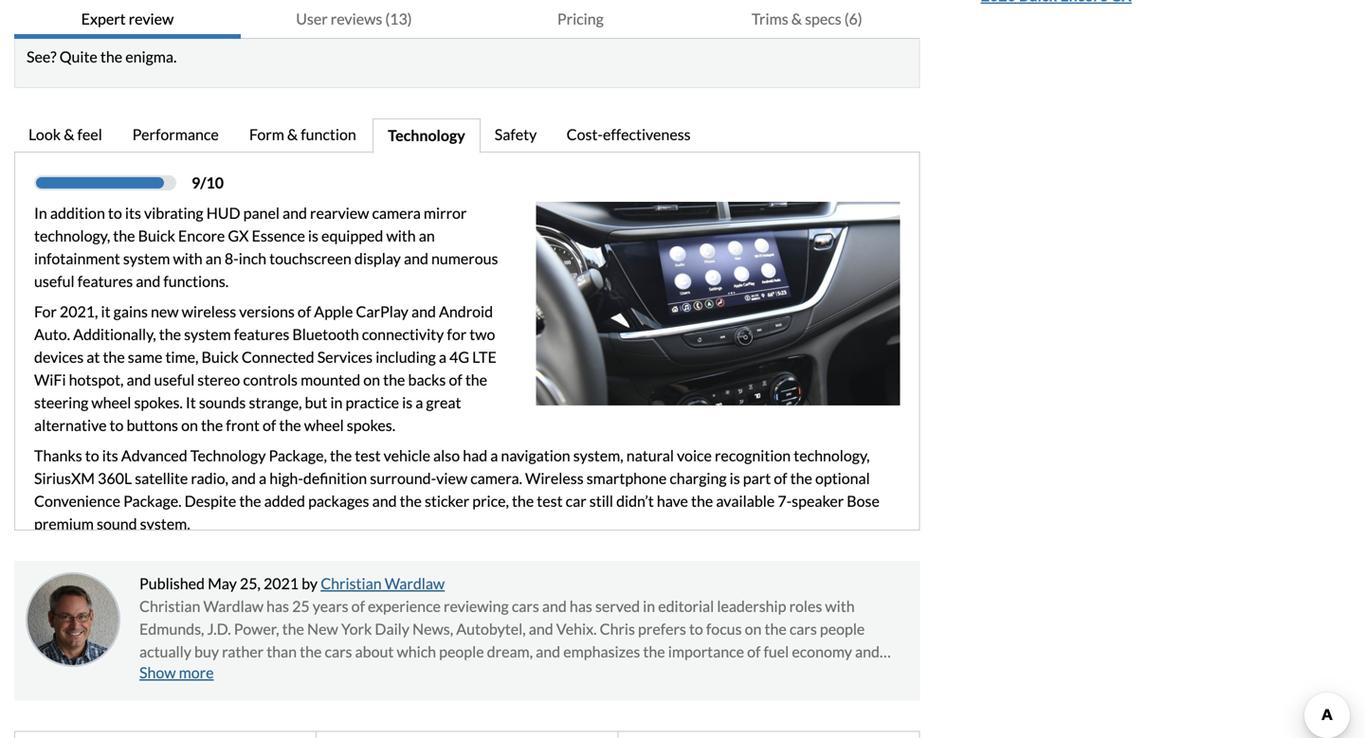 Task type: vqa. For each thing, say whether or not it's contained in the screenshot.
4.6
no



Task type: locate. For each thing, give the bounding box(es) containing it.
essence
[[252, 227, 305, 245]]

0 horizontal spatial wardlaw
[[203, 597, 264, 616]]

with down camera
[[386, 227, 416, 245]]

including
[[376, 348, 436, 367]]

in right but
[[330, 394, 343, 412]]

wireless
[[525, 469, 584, 488]]

vehix.
[[556, 620, 597, 639]]

it
[[101, 303, 111, 321]]

car down about
[[363, 666, 384, 684]]

as up "daughters,"
[[183, 666, 197, 684]]

to up the importance
[[689, 620, 703, 639]]

technology up radio,
[[190, 447, 266, 465]]

technology, inside thanks to its advanced technology package, the test vehicle also had a navigation system, natural voice recognition technology, siriusxm 360l satellite radio, and a high-definition surround-view camera. wireless smartphone charging is part of the optional convenience package. despite the added packages and the sticker price, the test car still didn't have the available 7-speaker bose premium sound system.
[[794, 447, 870, 465]]

car inside thanks to its advanced technology package, the test vehicle also had a navigation system, natural voice recognition technology, siriusxm 360l satellite radio, and a high-definition surround-view camera. wireless smartphone charging is part of the optional convenience package. despite the added packages and the sticker price, the test car still didn't have the available 7-speaker bose premium sound system.
[[566, 492, 587, 511]]

on down it
[[181, 416, 198, 435]]

1 horizontal spatial has
[[570, 597, 593, 616]]

1 horizontal spatial in
[[330, 394, 343, 412]]

2 horizontal spatial with
[[825, 597, 855, 616]]

tab
[[15, 733, 317, 739], [317, 733, 619, 739], [619, 733, 920, 739]]

1 vertical spatial tab list
[[14, 119, 921, 154]]

0 horizontal spatial cars
[[325, 643, 352, 661]]

2 horizontal spatial &
[[792, 9, 802, 28]]

features inside in addition to its vibrating hud panel and rearview camera mirror technology, the buick encore gx essence is equipped with an infotainment system with an 8-inch touchscreen display and numerous useful features and functions.
[[77, 272, 133, 291]]

system down wireless
[[184, 325, 231, 344]]

technology, up optional at the right bottom of page
[[794, 447, 870, 465]]

buick up stereo
[[202, 348, 239, 367]]

to right addition
[[108, 204, 122, 222]]

with right roles
[[825, 597, 855, 616]]

system
[[123, 249, 170, 268], [184, 325, 231, 344]]

review
[[129, 9, 174, 28]]

to inside in addition to its vibrating hud panel and rearview camera mirror technology, the buick encore gx essence is equipped with an infotainment system with an 8-inch touchscreen display and numerous useful features and functions.
[[108, 204, 122, 222]]

1 vertical spatial in
[[643, 597, 655, 616]]

stereo
[[197, 371, 240, 389]]

a left 4g
[[439, 348, 447, 367]]

car left still
[[566, 492, 587, 511]]

technology inside technology tab
[[388, 126, 465, 145]]

is up touchscreen on the top of the page
[[308, 227, 319, 245]]

2021,
[[60, 303, 98, 321]]

for 2021, it gains new wireless versions of apple carplay and android auto. additionally, the system features bluetooth connectivity for two devices at the same time, buick connected services including a 4g lte wifi hotspot, and useful stereo controls mounted on the backs of the steering wheel spokes. it sounds strange, but in practice is a great alternative to buttons on the front of the wheel spokes.
[[34, 303, 497, 435]]

& left feel
[[64, 125, 74, 144]]

carplay
[[356, 303, 409, 321]]

an
[[419, 227, 435, 245], [206, 249, 222, 268], [582, 666, 598, 684]]

wardlaw inside christian wardlaw has 25 years of experience reviewing cars and has served in editorial leadership roles with edmunds, j.d. power, the new york daily news, autobytel, and vehix. chris prefers to focus on the cars people actually buy rather than the cars about which people dream, and emphasizes the importance of fuel economy and safety as much as how much fun a car is to drive. chris is married to an automotive journalist, is the father of four daughters, and lives in southern california.
[[203, 597, 264, 616]]

by
[[302, 575, 318, 593]]

useful inside for 2021, it gains new wireless versions of apple carplay and android auto. additionally, the system features bluetooth connectivity for two devices at the same time, buick connected services including a 4g lte wifi hotspot, and useful stereo controls mounted on the backs of the steering wheel spokes. it sounds strange, but in practice is a great alternative to buttons on the front of the wheel spokes.
[[154, 371, 195, 389]]

0 horizontal spatial car
[[363, 666, 384, 684]]

0 vertical spatial system
[[123, 249, 170, 268]]

0 vertical spatial wardlaw
[[385, 575, 445, 593]]

test down 'wireless'
[[537, 492, 563, 511]]

cars
[[512, 597, 539, 616], [790, 620, 817, 639], [325, 643, 352, 661]]

has up the vehix. at the left bottom
[[570, 597, 593, 616]]

in
[[330, 394, 343, 412], [643, 597, 655, 616], [273, 688, 285, 707]]

and left the vehix. at the left bottom
[[529, 620, 553, 639]]

chris
[[600, 620, 635, 639], [458, 666, 493, 684]]

0 horizontal spatial test
[[355, 447, 381, 465]]

1 tab from the left
[[15, 733, 317, 739]]

and right display
[[404, 249, 429, 268]]

an down mirror
[[419, 227, 435, 245]]

christian
[[321, 575, 382, 593], [139, 597, 200, 616]]

test left "vehicle" on the bottom of the page
[[355, 447, 381, 465]]

an left 8-
[[206, 249, 222, 268]]

0 vertical spatial technology
[[388, 126, 465, 145]]

of inside thanks to its advanced technology package, the test vehicle also had a navigation system, natural voice recognition technology, siriusxm 360l satellite radio, and a high-definition surround-view camera. wireless smartphone charging is part of the optional convenience package. despite the added packages and the sticker price, the test car still didn't have the available 7-speaker bose premium sound system.
[[774, 469, 788, 488]]

of left the four
[[831, 666, 845, 684]]

1 horizontal spatial much
[[288, 666, 325, 684]]

0 horizontal spatial useful
[[34, 272, 75, 291]]

a left high-
[[259, 469, 267, 488]]

1 vertical spatial technology,
[[794, 447, 870, 465]]

expert review tab
[[14, 0, 241, 39]]

cars down roles
[[790, 620, 817, 639]]

2 vertical spatial tab list
[[14, 732, 921, 739]]

tab list
[[14, 0, 921, 39], [14, 119, 921, 154], [14, 732, 921, 739]]

& for trims
[[792, 9, 802, 28]]

christian inside christian wardlaw has 25 years of experience reviewing cars and has served in editorial leadership roles with edmunds, j.d. power, the new york daily news, autobytel, and vehix. chris prefers to focus on the cars people actually buy rather than the cars about which people dream, and emphasizes the importance of fuel economy and safety as much as how much fun a car is to drive. chris is married to an automotive journalist, is the father of four daughters, and lives in southern california.
[[139, 597, 200, 616]]

0 horizontal spatial &
[[64, 125, 74, 144]]

technology, up "infotainment"
[[34, 227, 110, 245]]

0 horizontal spatial wheel
[[91, 394, 131, 412]]

1 horizontal spatial features
[[234, 325, 289, 344]]

is down dream,
[[496, 666, 506, 684]]

1 vertical spatial useful
[[154, 371, 195, 389]]

siriusxm
[[34, 469, 95, 488]]

1 vertical spatial chris
[[458, 666, 493, 684]]

connected
[[242, 348, 314, 367]]

2 horizontal spatial in
[[643, 597, 655, 616]]

1 vertical spatial test
[[537, 492, 563, 511]]

roles
[[790, 597, 822, 616]]

on inside christian wardlaw has 25 years of experience reviewing cars and has served in editorial leadership roles with edmunds, j.d. power, the new york daily news, autobytel, and vehix. chris prefers to focus on the cars people actually buy rather than the cars about which people dream, and emphasizes the importance of fuel economy and safety as much as how much fun a car is to drive. chris is married to an automotive journalist, is the father of four daughters, and lives in southern california.
[[745, 620, 762, 639]]

much down buy at the left of the page
[[200, 666, 237, 684]]

1 horizontal spatial system
[[184, 325, 231, 344]]

system inside for 2021, it gains new wireless versions of apple carplay and android auto. additionally, the system features bluetooth connectivity for two devices at the same time, buick connected services including a 4g lte wifi hotspot, and useful stereo controls mounted on the backs of the steering wheel spokes. it sounds strange, but in practice is a great alternative to buttons on the front of the wheel spokes.
[[184, 325, 231, 344]]

1 vertical spatial wardlaw
[[203, 597, 264, 616]]

8-
[[225, 249, 239, 268]]

buy
[[194, 643, 219, 661]]

technology inside thanks to its advanced technology package, the test vehicle also had a navigation system, natural voice recognition technology, siriusxm 360l satellite radio, and a high-definition surround-view camera. wireless smartphone charging is part of the optional convenience package. despite the added packages and the sticker price, the test car still didn't have the available 7-speaker bose premium sound system.
[[190, 447, 266, 465]]

0 horizontal spatial technology,
[[34, 227, 110, 245]]

trims
[[752, 9, 789, 28]]

wheel down hotspot,
[[91, 394, 131, 412]]

cars up autobytel,
[[512, 597, 539, 616]]

emphasizes
[[563, 643, 640, 661]]

1 horizontal spatial spokes.
[[347, 416, 396, 435]]

1 vertical spatial cars
[[790, 620, 817, 639]]

& for form
[[287, 125, 298, 144]]

2 vertical spatial an
[[582, 666, 598, 684]]

1 horizontal spatial wardlaw
[[385, 575, 445, 593]]

much up southern
[[288, 666, 325, 684]]

and up connectivity
[[412, 303, 436, 321]]

sounds
[[199, 394, 246, 412]]

1 vertical spatial spokes.
[[347, 416, 396, 435]]

0 horizontal spatial an
[[206, 249, 222, 268]]

1 horizontal spatial as
[[240, 666, 254, 684]]

tab list containing expert review
[[14, 0, 921, 39]]

much
[[200, 666, 237, 684], [288, 666, 325, 684]]

is down backs
[[402, 394, 413, 412]]

0 horizontal spatial christian
[[139, 597, 200, 616]]

father
[[788, 666, 829, 684]]

wheel
[[91, 394, 131, 412], [304, 416, 344, 435]]

view
[[436, 469, 468, 488]]

1 vertical spatial system
[[184, 325, 231, 344]]

its inside thanks to its advanced technology package, the test vehicle also had a navigation system, natural voice recognition technology, siriusxm 360l satellite radio, and a high-definition surround-view camera. wireless smartphone charging is part of the optional convenience package. despite the added packages and the sticker price, the test car still didn't have the available 7-speaker bose premium sound system.
[[102, 447, 118, 465]]

1 horizontal spatial useful
[[154, 371, 195, 389]]

tab down father
[[619, 733, 920, 739]]

0 horizontal spatial people
[[439, 643, 484, 661]]

2 horizontal spatial cars
[[790, 620, 817, 639]]

new
[[151, 303, 179, 321]]

effectiveness
[[603, 125, 691, 144]]

despite
[[185, 492, 236, 511]]

3 tab list from the top
[[14, 732, 921, 739]]

numerous
[[431, 249, 498, 268]]

to right "married"
[[565, 666, 579, 684]]

2 much from the left
[[288, 666, 325, 684]]

an down emphasizes
[[582, 666, 598, 684]]

wheel down but
[[304, 416, 344, 435]]

car inside christian wardlaw has 25 years of experience reviewing cars and has served in editorial leadership roles with edmunds, j.d. power, the new york daily news, autobytel, and vehix. chris prefers to focus on the cars people actually buy rather than the cars about which people dream, and emphasizes the importance of fuel economy and safety as much as how much fun a car is to drive. chris is married to an automotive journalist, is the father of four daughters, and lives in southern california.
[[363, 666, 384, 684]]

system.
[[140, 515, 190, 533]]

to up 360l at the bottom left
[[85, 447, 99, 465]]

useful down time,
[[154, 371, 195, 389]]

technology
[[388, 126, 465, 145], [190, 447, 266, 465]]

2 horizontal spatial an
[[582, 666, 598, 684]]

0 horizontal spatial has
[[266, 597, 289, 616]]

in up prefers
[[643, 597, 655, 616]]

0 horizontal spatial technology
[[190, 447, 266, 465]]

strange,
[[249, 394, 302, 412]]

car
[[566, 492, 587, 511], [363, 666, 384, 684]]

wardlaw down may
[[203, 597, 264, 616]]

& right form
[[287, 125, 298, 144]]

time,
[[165, 348, 199, 367]]

/
[[200, 174, 206, 192]]

1 horizontal spatial with
[[386, 227, 416, 245]]

chris right drive.
[[458, 666, 493, 684]]

edmunds,
[[139, 620, 204, 639]]

journalist,
[[680, 666, 746, 684]]

1 horizontal spatial technology
[[388, 126, 465, 145]]

focus
[[706, 620, 742, 639]]

a
[[439, 348, 447, 367], [416, 394, 423, 412], [490, 447, 498, 465], [259, 469, 267, 488], [353, 666, 360, 684]]

four
[[848, 666, 876, 684]]

with up functions.
[[173, 249, 203, 268]]

its up 360l at the bottom left
[[102, 447, 118, 465]]

technology up mirror
[[388, 126, 465, 145]]

0 vertical spatial with
[[386, 227, 416, 245]]

0 horizontal spatial with
[[173, 249, 203, 268]]

a down backs
[[416, 394, 423, 412]]

2 vertical spatial on
[[745, 620, 762, 639]]

as down rather
[[240, 666, 254, 684]]

tab down "daughters,"
[[15, 733, 317, 739]]

0 vertical spatial useful
[[34, 272, 75, 291]]

1 vertical spatial car
[[363, 666, 384, 684]]

feel
[[77, 125, 102, 144]]

news,
[[413, 620, 453, 639]]

3 tab from the left
[[619, 733, 920, 739]]

1 vertical spatial its
[[102, 447, 118, 465]]

surround-
[[370, 469, 436, 488]]

and up new
[[136, 272, 161, 291]]

performance tab
[[118, 119, 235, 154]]

1 horizontal spatial car
[[566, 492, 587, 511]]

buick down vibrating
[[138, 227, 175, 245]]

0 vertical spatial chris
[[600, 620, 635, 639]]

2 vertical spatial in
[[273, 688, 285, 707]]

0 vertical spatial on
[[363, 371, 380, 389]]

2 tab list from the top
[[14, 119, 921, 154]]

2 as from the left
[[240, 666, 254, 684]]

1 horizontal spatial technology,
[[794, 447, 870, 465]]

0 horizontal spatial features
[[77, 272, 133, 291]]

useful inside in addition to its vibrating hud panel and rearview camera mirror technology, the buick encore gx essence is equipped with an infotainment system with an 8-inch touchscreen display and numerous useful features and functions.
[[34, 272, 75, 291]]

added
[[264, 492, 305, 511]]

2 has from the left
[[570, 597, 593, 616]]

1 vertical spatial features
[[234, 325, 289, 344]]

and down surround-
[[372, 492, 397, 511]]

1 horizontal spatial its
[[125, 204, 141, 222]]

2 vertical spatial with
[[825, 597, 855, 616]]

2 vertical spatial cars
[[325, 643, 352, 661]]

christian up edmunds,
[[139, 597, 200, 616]]

reviewing
[[444, 597, 509, 616]]

0 vertical spatial tab list
[[14, 0, 921, 39]]

0 horizontal spatial buick
[[138, 227, 175, 245]]

0 horizontal spatial much
[[200, 666, 237, 684]]

price,
[[472, 492, 509, 511]]

auto.
[[34, 325, 70, 344]]

its left vibrating
[[125, 204, 141, 222]]

actually
[[139, 643, 192, 661]]

0 vertical spatial technology,
[[34, 227, 110, 245]]

with inside christian wardlaw has 25 years of experience reviewing cars and has served in editorial leadership roles with edmunds, j.d. power, the new york daily news, autobytel, and vehix. chris prefers to focus on the cars people actually buy rather than the cars about which people dream, and emphasizes the importance of fuel economy and safety as much as how much fun a car is to drive. chris is married to an automotive journalist, is the father of four daughters, and lives in southern california.
[[825, 597, 855, 616]]

didn't
[[616, 492, 654, 511]]

1 tab list from the top
[[14, 0, 921, 39]]

and up "married"
[[536, 643, 561, 661]]

editorial
[[658, 597, 714, 616]]

to left buttons
[[110, 416, 124, 435]]

is inside for 2021, it gains new wireless versions of apple carplay and android auto. additionally, the system features bluetooth connectivity for two devices at the same time, buick connected services including a 4g lte wifi hotspot, and useful stereo controls mounted on the backs of the steering wheel spokes. it sounds strange, but in practice is a great alternative to buttons on the front of the wheel spokes.
[[402, 394, 413, 412]]

form & function tab
[[235, 119, 373, 154]]

& left "specs"
[[792, 9, 802, 28]]

cost-
[[567, 125, 603, 144]]

a right had
[[490, 447, 498, 465]]

2 horizontal spatial on
[[745, 620, 762, 639]]

1 horizontal spatial on
[[363, 371, 380, 389]]

0 vertical spatial in
[[330, 394, 343, 412]]

spokes. down practice
[[347, 416, 396, 435]]

features down versions
[[234, 325, 289, 344]]

is left part
[[730, 469, 740, 488]]

see? quite the enigma.
[[27, 47, 177, 66]]

automotive
[[601, 666, 677, 684]]

has down 2021
[[266, 597, 289, 616]]

0 vertical spatial car
[[566, 492, 587, 511]]

1 vertical spatial christian
[[139, 597, 200, 616]]

1 has from the left
[[266, 597, 289, 616]]

spokes. up buttons
[[134, 394, 183, 412]]

0 vertical spatial features
[[77, 272, 133, 291]]

useful up for
[[34, 272, 75, 291]]

to inside for 2021, it gains new wireless versions of apple carplay and android auto. additionally, the system features bluetooth connectivity for two devices at the same time, buick connected services including a 4g lte wifi hotspot, and useful stereo controls mounted on the backs of the steering wheel spokes. it sounds strange, but in practice is a great alternative to buttons on the front of the wheel spokes.
[[110, 416, 124, 435]]

0 horizontal spatial as
[[183, 666, 197, 684]]

its
[[125, 204, 141, 222], [102, 447, 118, 465]]

(13)
[[385, 9, 412, 28]]

1 horizontal spatial &
[[287, 125, 298, 144]]

0 vertical spatial christian
[[321, 575, 382, 593]]

same
[[128, 348, 163, 367]]

1 horizontal spatial christian
[[321, 575, 382, 593]]

0 horizontal spatial system
[[123, 249, 170, 268]]

1 horizontal spatial buick
[[202, 348, 239, 367]]

0 vertical spatial cars
[[512, 597, 539, 616]]

1 as from the left
[[183, 666, 197, 684]]

natural
[[627, 447, 674, 465]]

equipped
[[322, 227, 383, 245]]

a right fun
[[353, 666, 360, 684]]

sound
[[97, 515, 137, 533]]

and up essence
[[283, 204, 307, 222]]

wardlaw up experience
[[385, 575, 445, 593]]

(6)
[[845, 9, 863, 28]]

dream,
[[487, 643, 533, 661]]

california.
[[353, 688, 421, 707]]

buttons
[[127, 416, 178, 435]]

features up it
[[77, 272, 133, 291]]

0 vertical spatial spokes.
[[134, 394, 183, 412]]

0 horizontal spatial its
[[102, 447, 118, 465]]

people up economy
[[820, 620, 865, 639]]

0 vertical spatial an
[[419, 227, 435, 245]]

system down vibrating
[[123, 249, 170, 268]]

tab down drive.
[[317, 733, 619, 739]]

which
[[397, 643, 436, 661]]

on down leadership on the bottom of page
[[745, 620, 762, 639]]

4g
[[450, 348, 469, 367]]

1 vertical spatial with
[[173, 249, 203, 268]]

chris down served on the left bottom
[[600, 620, 635, 639]]

& for look
[[64, 125, 74, 144]]

1 vertical spatial buick
[[202, 348, 239, 367]]

0 vertical spatial its
[[125, 204, 141, 222]]

its inside in addition to its vibrating hud panel and rearview camera mirror technology, the buick encore gx essence is equipped with an infotainment system with an 8-inch touchscreen display and numerous useful features and functions.
[[125, 204, 141, 222]]

1 horizontal spatial cars
[[512, 597, 539, 616]]

tab panel
[[14, 152, 921, 536]]

high-
[[270, 469, 303, 488]]

people up drive.
[[439, 643, 484, 661]]

show
[[139, 664, 176, 682]]

fuel
[[764, 643, 789, 661]]

1 vertical spatial technology
[[190, 447, 266, 465]]

of down strange,
[[263, 416, 276, 435]]

1 vertical spatial wheel
[[304, 416, 344, 435]]

0 vertical spatial people
[[820, 620, 865, 639]]

but
[[305, 394, 328, 412]]

and up the four
[[855, 643, 880, 661]]

is inside thanks to its advanced technology package, the test vehicle also had a navigation system, natural voice recognition technology, siriusxm 360l satellite radio, and a high-definition surround-view camera. wireless smartphone charging is part of the optional convenience package. despite the added packages and the sticker price, the test car still didn't have the available 7-speaker bose premium sound system.
[[730, 469, 740, 488]]

christian up years
[[321, 575, 382, 593]]

cars up fun
[[325, 643, 352, 661]]

of up 7-
[[774, 469, 788, 488]]

safety
[[139, 666, 180, 684]]

1 horizontal spatial wheel
[[304, 416, 344, 435]]

on up practice
[[363, 371, 380, 389]]

christian wardlaw has 25 years of experience reviewing cars and has served in editorial leadership roles with edmunds, j.d. power, the new york daily news, autobytel, and vehix. chris prefers to focus on the cars people actually buy rather than the cars about which people dream, and emphasizes the importance of fuel economy and safety as much as how much fun a car is to drive. chris is married to an automotive journalist, is the father of four daughters, and lives in southern california.
[[139, 597, 880, 707]]

in right 'lives'
[[273, 688, 285, 707]]

and up the vehix. at the left bottom
[[542, 597, 567, 616]]

0 vertical spatial wheel
[[91, 394, 131, 412]]



Task type: describe. For each thing, give the bounding box(es) containing it.
trims & specs (6) tab
[[694, 0, 921, 39]]

reviews
[[331, 9, 382, 28]]

rather
[[222, 643, 264, 661]]

performance
[[132, 125, 219, 144]]

voice
[[677, 447, 712, 465]]

great
[[426, 394, 461, 412]]

practice
[[346, 394, 399, 412]]

encore
[[178, 227, 225, 245]]

look
[[28, 125, 61, 144]]

form & function
[[249, 125, 356, 144]]

services
[[317, 348, 373, 367]]

infotainment
[[34, 249, 120, 268]]

smartphone
[[587, 469, 667, 488]]

tab panel containing 9
[[14, 152, 921, 536]]

served
[[595, 597, 640, 616]]

tab list containing look & feel
[[14, 119, 921, 154]]

package,
[[269, 447, 327, 465]]

pricing
[[557, 9, 604, 28]]

1 vertical spatial an
[[206, 249, 222, 268]]

christian wardlaw link
[[321, 575, 445, 593]]

technology, inside in addition to its vibrating hud panel and rearview camera mirror technology, the buick encore gx essence is equipped with an infotainment system with an 8-inch touchscreen display and numerous useful features and functions.
[[34, 227, 110, 245]]

lte
[[472, 348, 497, 367]]

look & feel
[[28, 125, 102, 144]]

also
[[433, 447, 460, 465]]

specs
[[805, 9, 842, 28]]

navigation
[[501, 447, 571, 465]]

1 vertical spatial on
[[181, 416, 198, 435]]

for
[[34, 303, 57, 321]]

connectivity
[[362, 325, 444, 344]]

how
[[257, 666, 285, 684]]

1 horizontal spatial test
[[537, 492, 563, 511]]

additionally,
[[73, 325, 156, 344]]

optional
[[815, 469, 870, 488]]

function
[[301, 125, 356, 144]]

2021 buick encore gx test drive review techlevelimage image
[[536, 202, 901, 406]]

360l
[[98, 469, 132, 488]]

a inside christian wardlaw has 25 years of experience reviewing cars and has served in editorial leadership roles with edmunds, j.d. power, the new york daily news, autobytel, and vehix. chris prefers to focus on the cars people actually buy rather than the cars about which people dream, and emphasizes the importance of fuel economy and safety as much as how much fun a car is to drive. chris is married to an automotive journalist, is the father of four daughters, and lives in southern california.
[[353, 666, 360, 684]]

android
[[439, 303, 493, 321]]

satellite
[[135, 469, 188, 488]]

in addition to its vibrating hud panel and rearview camera mirror technology, the buick encore gx essence is equipped with an infotainment system with an 8-inch touchscreen display and numerous useful features and functions.
[[34, 204, 498, 291]]

hotspot,
[[69, 371, 124, 389]]

and right radio,
[[231, 469, 256, 488]]

radio,
[[191, 469, 228, 488]]

speaker
[[792, 492, 844, 511]]

show more
[[139, 664, 214, 682]]

gx
[[228, 227, 249, 245]]

panel
[[243, 204, 280, 222]]

pricing tab
[[467, 0, 694, 39]]

addition
[[50, 204, 105, 222]]

mounted
[[301, 371, 361, 389]]

new
[[307, 620, 338, 639]]

user reviews (13)
[[296, 9, 412, 28]]

have
[[657, 492, 688, 511]]

25,
[[240, 575, 261, 593]]

features inside for 2021, it gains new wireless versions of apple carplay and android auto. additionally, the system features bluetooth connectivity for two devices at the same time, buick connected services including a 4g lte wifi hotspot, and useful stereo controls mounted on the backs of the steering wheel spokes. it sounds strange, but in practice is a great alternative to buttons on the front of the wheel spokes.
[[234, 325, 289, 344]]

apple
[[314, 303, 353, 321]]

vehicle
[[384, 447, 430, 465]]

inch
[[239, 249, 267, 268]]

0 horizontal spatial chris
[[458, 666, 493, 684]]

york
[[341, 620, 372, 639]]

to inside thanks to its advanced technology package, the test vehicle also had a navigation system, natural voice recognition technology, siriusxm 360l satellite radio, and a high-definition surround-view camera. wireless smartphone charging is part of the optional convenience package. despite the added packages and the sticker price, the test car still didn't have the available 7-speaker bose premium sound system.
[[85, 447, 99, 465]]

enigma.
[[125, 47, 177, 66]]

1 horizontal spatial an
[[419, 227, 435, 245]]

is right journalist,
[[749, 666, 760, 684]]

and down same in the top of the page
[[127, 371, 151, 389]]

1 horizontal spatial people
[[820, 620, 865, 639]]

the inside in addition to its vibrating hud panel and rearview camera mirror technology, the buick encore gx essence is equipped with an infotainment system with an 8-inch touchscreen display and numerous useful features and functions.
[[113, 227, 135, 245]]

see?
[[27, 47, 57, 66]]

2 tab from the left
[[317, 733, 619, 739]]

rearview
[[310, 204, 369, 222]]

technology tab
[[373, 119, 481, 154]]

in inside for 2021, it gains new wireless versions of apple carplay and android auto. additionally, the system features bluetooth connectivity for two devices at the same time, buick connected services including a 4g lte wifi hotspot, and useful stereo controls mounted on the backs of the steering wheel spokes. it sounds strange, but in practice is a great alternative to buttons on the front of the wheel spokes.
[[330, 394, 343, 412]]

steering
[[34, 394, 88, 412]]

cost-effectiveness
[[567, 125, 691, 144]]

0 horizontal spatial in
[[273, 688, 285, 707]]

of up york
[[352, 597, 365, 616]]

vibrating
[[144, 204, 204, 222]]

9 / 10
[[192, 174, 224, 192]]

prefers
[[638, 620, 686, 639]]

1 vertical spatial people
[[439, 643, 484, 661]]

wireless
[[182, 303, 236, 321]]

southern
[[288, 688, 350, 707]]

1 horizontal spatial chris
[[600, 620, 635, 639]]

of left apple at the left top of page
[[298, 303, 311, 321]]

system inside in addition to its vibrating hud panel and rearview camera mirror technology, the buick encore gx essence is equipped with an infotainment system with an 8-inch touchscreen display and numerous useful features and functions.
[[123, 249, 170, 268]]

an inside christian wardlaw has 25 years of experience reviewing cars and has served in editorial leadership roles with edmunds, j.d. power, the new york daily news, autobytel, and vehix. chris prefers to focus on the cars people actually buy rather than the cars about which people dream, and emphasizes the importance of fuel economy and safety as much as how much fun a car is to drive. chris is married to an automotive journalist, is the father of four daughters, and lives in southern california.
[[582, 666, 598, 684]]

to down which
[[400, 666, 414, 684]]

0 horizontal spatial spokes.
[[134, 394, 183, 412]]

of down 4g
[[449, 371, 463, 389]]

safety tab
[[481, 119, 553, 154]]

look & feel tab
[[14, 119, 118, 154]]

buick inside in addition to its vibrating hud panel and rearview camera mirror technology, the buick encore gx essence is equipped with an infotainment system with an 8-inch touchscreen display and numerous useful features and functions.
[[138, 227, 175, 245]]

safety
[[495, 125, 537, 144]]

devices
[[34, 348, 84, 367]]

more
[[179, 664, 214, 682]]

user
[[296, 9, 328, 28]]

backs
[[408, 371, 446, 389]]

may
[[208, 575, 237, 593]]

is inside in addition to its vibrating hud panel and rearview camera mirror technology, the buick encore gx essence is equipped with an infotainment system with an 8-inch touchscreen display and numerous useful features and functions.
[[308, 227, 319, 245]]

definition
[[303, 469, 367, 488]]

premium
[[34, 515, 94, 533]]

and left 'lives'
[[213, 688, 237, 707]]

years
[[313, 597, 349, 616]]

7-
[[778, 492, 792, 511]]

user reviews (13) tab
[[241, 0, 467, 39]]

cost-effectiveness tab
[[553, 119, 708, 154]]

importance
[[668, 643, 744, 661]]

controls
[[243, 371, 298, 389]]

9
[[192, 174, 200, 192]]

buick inside for 2021, it gains new wireless versions of apple carplay and android auto. additionally, the system features bluetooth connectivity for two devices at the same time, buick connected services including a 4g lte wifi hotspot, and useful stereo controls mounted on the backs of the steering wheel spokes. it sounds strange, but in practice is a great alternative to buttons on the front of the wheel spokes.
[[202, 348, 239, 367]]

1 much from the left
[[200, 666, 237, 684]]

is up 'california.'
[[387, 666, 397, 684]]

it
[[186, 394, 196, 412]]

about
[[355, 643, 394, 661]]

of left fuel
[[747, 643, 761, 661]]

daily
[[375, 620, 410, 639]]

still
[[590, 492, 614, 511]]

gains
[[113, 303, 148, 321]]

packages
[[308, 492, 369, 511]]

daughters,
[[139, 688, 210, 707]]

versions
[[239, 303, 295, 321]]

quite
[[59, 47, 98, 66]]

sticker
[[425, 492, 470, 511]]

had
[[463, 447, 488, 465]]

part
[[743, 469, 771, 488]]

0 vertical spatial test
[[355, 447, 381, 465]]

functions.
[[163, 272, 229, 291]]

christian wardlaw headshot image
[[26, 573, 120, 668]]

thanks to its advanced technology package, the test vehicle also had a navigation system, natural voice recognition technology, siriusxm 360l satellite radio, and a high-definition surround-view camera. wireless smartphone charging is part of the optional convenience package. despite the added packages and the sticker price, the test car still didn't have the available 7-speaker bose premium sound system.
[[34, 447, 880, 533]]

trims & specs (6)
[[752, 9, 863, 28]]

fun
[[328, 666, 350, 684]]



